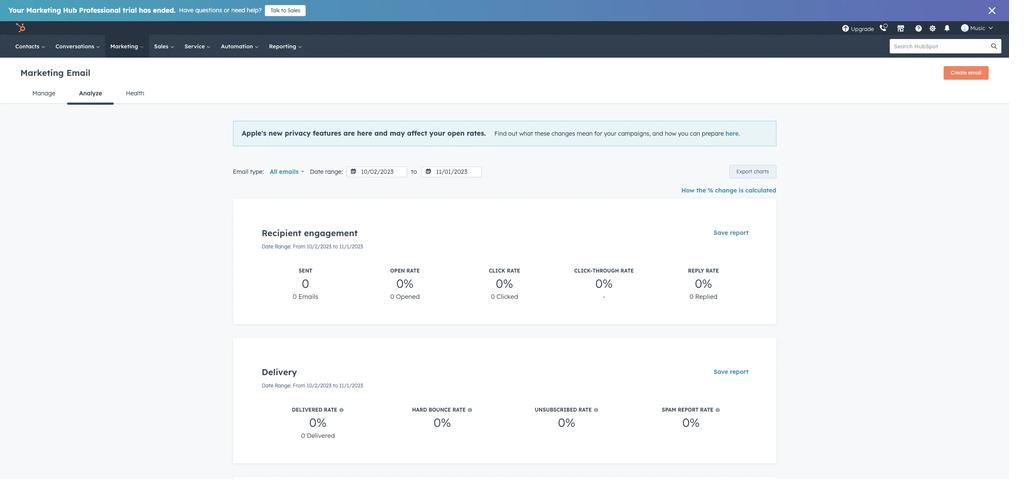 Task type: describe. For each thing, give the bounding box(es) containing it.
create
[[951, 70, 967, 76]]

may
[[390, 129, 405, 138]]

emails inside "sent 0 0 emails"
[[299, 293, 318, 301]]

0 horizontal spatial your
[[429, 129, 445, 138]]

0% inside click rate 0% 0 clicked
[[496, 276, 513, 291]]

10/2/2023 for 0
[[307, 244, 332, 250]]

0% inside reply rate 0% 0 replied
[[695, 276, 712, 291]]

report for 0%
[[730, 369, 749, 376]]

save report for 0
[[714, 229, 749, 237]]

marketplaces button
[[892, 21, 910, 35]]

contacts link
[[10, 35, 50, 58]]

sent 0 0 emails
[[293, 268, 318, 301]]

charts
[[754, 169, 769, 175]]

0 inside reply rate 0% 0 replied
[[690, 293, 694, 301]]

questions
[[195, 6, 222, 14]]

range for 0%
[[275, 383, 290, 389]]

contacts
[[15, 43, 41, 50]]

2 vertical spatial report
[[678, 407, 699, 414]]

type:
[[250, 168, 264, 176]]

the
[[696, 187, 706, 194]]

create email
[[951, 70, 982, 76]]

1 vertical spatial email
[[233, 168, 248, 176]]

date for 0%
[[262, 383, 273, 389]]

export
[[737, 169, 752, 175]]

rate inside click rate 0% 0 clicked
[[507, 268, 520, 274]]

email inside banner
[[66, 67, 90, 78]]

to up delivered rate
[[333, 383, 338, 389]]

ended.
[[153, 6, 176, 14]]

reply
[[688, 268, 704, 274]]

opened
[[396, 293, 420, 301]]

rate inside open rate 0% 0 opened
[[407, 268, 420, 274]]

health
[[126, 90, 144, 97]]

%
[[708, 187, 713, 194]]

rate up 0% 0 delivered
[[324, 407, 337, 414]]

1 horizontal spatial your
[[604, 130, 617, 138]]

spam
[[662, 407, 676, 414]]

report for 0
[[730, 229, 749, 237]]

has
[[139, 6, 151, 14]]

analyze button
[[67, 83, 114, 105]]

11/1/2023 for 0
[[339, 244, 363, 250]]

need
[[231, 6, 245, 14]]

all emails button
[[267, 163, 305, 180]]

music
[[970, 25, 985, 31]]

0 inside open rate 0% 0 opened
[[390, 293, 394, 301]]

0% down bounce at the bottom left of the page
[[434, 416, 451, 431]]

10/2/2023 for 0%
[[307, 383, 332, 389]]

save report for 0%
[[714, 369, 749, 376]]

Search HubSpot search field
[[890, 39, 994, 53]]

rate right bounce at the bottom left of the page
[[453, 407, 466, 414]]

date for 0
[[262, 244, 273, 250]]

talk to sales button
[[265, 5, 306, 16]]

0 vertical spatial marketing
[[26, 6, 61, 14]]

rates.
[[467, 129, 486, 138]]

11/1/2023 for 0%
[[339, 383, 363, 389]]

features
[[313, 129, 341, 138]]

0 horizontal spatial here
[[357, 129, 372, 138]]

reply rate 0% 0 replied
[[688, 268, 719, 301]]

open
[[448, 129, 465, 138]]

settings image
[[929, 25, 937, 32]]

sales inside 'link'
[[154, 43, 170, 50]]

search button
[[987, 39, 1002, 53]]

apple's new privacy features are here and may affect your open rates.
[[242, 129, 486, 138]]

delivered rate
[[292, 407, 337, 414]]

MM/DD/YYYY text field
[[421, 167, 482, 177]]

0% 0 delivered
[[301, 416, 335, 440]]

engagement
[[304, 228, 358, 239]]

open
[[390, 268, 405, 274]]

reporting link
[[264, 35, 307, 58]]

hard bounce rate
[[412, 407, 466, 414]]

0% inside click-through rate 0% -
[[595, 276, 613, 291]]

calling icon button
[[876, 23, 890, 34]]

delivered
[[307, 432, 335, 440]]

automation
[[221, 43, 255, 50]]

notifications button
[[940, 21, 954, 35]]

emails inside popup button
[[279, 168, 299, 176]]

delivered
[[292, 407, 322, 414]]

find out what these changes mean for your campaigns, and how you can prepare here .
[[494, 130, 740, 138]]

export charts
[[737, 169, 769, 175]]

click rate 0% 0 clicked
[[489, 268, 520, 301]]

to down engagement
[[333, 244, 338, 250]]

search image
[[991, 43, 997, 49]]

notifications image
[[943, 25, 951, 33]]

close image
[[989, 7, 996, 14]]

0% inside 0% 0 delivered
[[309, 416, 327, 431]]

how the % change is calculated
[[682, 187, 776, 194]]

manage
[[32, 90, 55, 97]]

have
[[179, 6, 194, 14]]

find
[[494, 130, 507, 138]]

sent
[[299, 268, 312, 274]]

all
[[270, 168, 277, 176]]

calculated
[[745, 187, 776, 194]]

date range : from 10/2/2023 to 11/1/2023 for 0%
[[262, 383, 363, 389]]

unsubscribed rate
[[535, 407, 592, 414]]

settings link
[[928, 24, 938, 32]]

service
[[185, 43, 207, 50]]

analyze
[[79, 90, 102, 97]]

how
[[665, 130, 676, 138]]

manage button
[[20, 83, 67, 104]]

what
[[519, 130, 533, 138]]

upgrade
[[851, 25, 874, 32]]

privacy
[[285, 129, 311, 138]]

how the % change is calculated button
[[682, 186, 776, 196]]

sales link
[[149, 35, 179, 58]]

for
[[594, 130, 602, 138]]

email
[[968, 70, 982, 76]]

range for 0
[[275, 244, 290, 250]]

export charts button
[[729, 165, 776, 179]]

MM/DD/YYYY text field
[[346, 167, 407, 177]]

conversations
[[55, 43, 96, 50]]

email type:
[[233, 168, 264, 176]]

talk to sales
[[271, 7, 300, 14]]

calling icon image
[[879, 25, 887, 32]]



Task type: locate. For each thing, give the bounding box(es) containing it.
0 vertical spatial range
[[275, 244, 290, 250]]

1 vertical spatial date
[[262, 244, 273, 250]]

marketing
[[26, 6, 61, 14], [110, 43, 140, 50], [20, 67, 64, 78]]

hubspot image
[[15, 23, 25, 33]]

your
[[429, 129, 445, 138], [604, 130, 617, 138]]

date range : from 10/2/2023 to 11/1/2023 down recipient engagement
[[262, 244, 363, 250]]

marketing for the marketing link
[[110, 43, 140, 50]]

2 : from the top
[[290, 383, 291, 389]]

from for 0
[[293, 244, 305, 250]]

rate right click
[[507, 268, 520, 274]]

and left may
[[374, 129, 388, 138]]

date range : from 10/2/2023 to 11/1/2023 for 0
[[262, 244, 363, 250]]

from down recipient engagement
[[293, 244, 305, 250]]

1 horizontal spatial here
[[726, 130, 739, 138]]

date range : from 10/2/2023 to 11/1/2023 up delivered rate
[[262, 383, 363, 389]]

changes
[[552, 130, 575, 138]]

save for 0%
[[714, 369, 728, 376]]

from down delivery
[[293, 383, 305, 389]]

campaigns,
[[618, 130, 651, 138]]

rate right through
[[621, 268, 634, 274]]

to inside button
[[281, 7, 286, 14]]

1 save from the top
[[714, 229, 728, 237]]

date down delivery
[[262, 383, 273, 389]]

your
[[8, 6, 24, 14]]

0% down delivered rate
[[309, 416, 327, 431]]

0 inside 0% 0 delivered
[[301, 432, 305, 440]]

1 vertical spatial report
[[730, 369, 749, 376]]

range down recipient
[[275, 244, 290, 250]]

rate inside click-through rate 0% -
[[621, 268, 634, 274]]

your left open
[[429, 129, 445, 138]]

1 vertical spatial range
[[275, 383, 290, 389]]

marketing link
[[105, 35, 149, 58]]

unsubscribed
[[535, 407, 577, 414]]

from
[[293, 244, 305, 250], [293, 383, 305, 389]]

0% up clicked
[[496, 276, 513, 291]]

0 inside click rate 0% 0 clicked
[[491, 293, 495, 301]]

click
[[489, 268, 505, 274]]

marketing email
[[20, 67, 90, 78]]

service link
[[179, 35, 216, 58]]

help?
[[247, 6, 262, 14]]

date
[[310, 168, 324, 176], [262, 244, 273, 250], [262, 383, 273, 389]]

new
[[269, 129, 283, 138]]

0 horizontal spatial sales
[[154, 43, 170, 50]]

2 save from the top
[[714, 369, 728, 376]]

talk
[[271, 7, 280, 14]]

recipient engagement
[[262, 228, 358, 239]]

is
[[739, 187, 744, 194]]

your marketing hub professional trial has ended. have questions or need help?
[[8, 6, 262, 14]]

1 save report from the top
[[714, 229, 749, 237]]

: down delivery
[[290, 383, 291, 389]]

0 vertical spatial save report button
[[708, 225, 754, 242]]

rate right the open
[[407, 268, 420, 274]]

navigation
[[20, 83, 989, 105]]

navigation containing manage
[[20, 83, 989, 105]]

out
[[508, 130, 518, 138]]

marketing down trial
[[110, 43, 140, 50]]

0 vertical spatial save report
[[714, 229, 749, 237]]

to right mm/dd/yyyy text field
[[411, 168, 417, 176]]

date left the range:
[[310, 168, 324, 176]]

rate inside reply rate 0% 0 replied
[[706, 268, 719, 274]]

1 horizontal spatial sales
[[288, 7, 300, 14]]

0% down through
[[595, 276, 613, 291]]

create email button
[[944, 66, 989, 80]]

0 vertical spatial date
[[310, 168, 324, 176]]

here right prepare
[[726, 130, 739, 138]]

1 horizontal spatial and
[[652, 130, 663, 138]]

report
[[730, 229, 749, 237], [730, 369, 749, 376], [678, 407, 699, 414]]

0 vertical spatial report
[[730, 229, 749, 237]]

0% down the spam report rate
[[683, 416, 700, 431]]

rate right spam
[[700, 407, 714, 414]]

1 save report button from the top
[[708, 225, 754, 242]]

0% up opened
[[396, 276, 414, 291]]

1 vertical spatial 11/1/2023
[[339, 383, 363, 389]]

0 horizontal spatial email
[[66, 67, 90, 78]]

and left how
[[652, 130, 663, 138]]

mean
[[577, 130, 593, 138]]

menu
[[841, 21, 999, 35]]

1 vertical spatial 10/2/2023
[[307, 383, 332, 389]]

save report button for 0%
[[708, 364, 754, 381]]

:
[[290, 244, 291, 250], [290, 383, 291, 389]]

clicked
[[497, 293, 518, 301]]

marketing up manage button
[[20, 67, 64, 78]]

date range:
[[310, 168, 343, 176]]

date range : from 10/2/2023 to 11/1/2023
[[262, 244, 363, 250], [262, 383, 363, 389]]

from for 0%
[[293, 383, 305, 389]]

save report button for 0
[[708, 225, 754, 242]]

automation link
[[216, 35, 264, 58]]

10/2/2023
[[307, 244, 332, 250], [307, 383, 332, 389]]

.
[[739, 130, 740, 138]]

: for 0%
[[290, 383, 291, 389]]

marketplaces image
[[897, 25, 905, 33]]

sales
[[288, 7, 300, 14], [154, 43, 170, 50]]

click-
[[574, 268, 593, 274]]

to right talk
[[281, 7, 286, 14]]

save report
[[714, 229, 749, 237], [714, 369, 749, 376]]

0 vertical spatial 11/1/2023
[[339, 244, 363, 250]]

greg robinson image
[[961, 24, 969, 32]]

sales right talk
[[288, 7, 300, 14]]

hard
[[412, 407, 427, 414]]

1 vertical spatial from
[[293, 383, 305, 389]]

delivery
[[262, 367, 297, 378]]

1 vertical spatial marketing
[[110, 43, 140, 50]]

email
[[66, 67, 90, 78], [233, 168, 248, 176]]

emails down the sent
[[299, 293, 318, 301]]

2 from from the top
[[293, 383, 305, 389]]

marketing email banner
[[20, 64, 989, 83]]

2 vertical spatial marketing
[[20, 67, 64, 78]]

-
[[603, 293, 605, 301]]

professional
[[79, 6, 121, 14]]

help button
[[911, 21, 926, 35]]

email up analyze
[[66, 67, 90, 78]]

0 horizontal spatial and
[[374, 129, 388, 138]]

upgrade image
[[842, 25, 849, 32]]

you
[[678, 130, 688, 138]]

0
[[302, 276, 309, 291], [293, 293, 297, 301], [390, 293, 394, 301], [491, 293, 495, 301], [690, 293, 694, 301], [301, 432, 305, 440]]

1 vertical spatial save report
[[714, 369, 749, 376]]

2 date range : from 10/2/2023 to 11/1/2023 from the top
[[262, 383, 363, 389]]

0%
[[396, 276, 414, 291], [496, 276, 513, 291], [595, 276, 613, 291], [695, 276, 712, 291], [309, 416, 327, 431], [434, 416, 451, 431], [558, 416, 575, 431], [683, 416, 700, 431]]

2 range from the top
[[275, 383, 290, 389]]

your right 'for'
[[604, 130, 617, 138]]

1 vertical spatial sales
[[154, 43, 170, 50]]

save for 0
[[714, 229, 728, 237]]

these
[[535, 130, 550, 138]]

1 10/2/2023 from the top
[[307, 244, 332, 250]]

1 date range : from 10/2/2023 to 11/1/2023 from the top
[[262, 244, 363, 250]]

email left type:
[[233, 168, 248, 176]]

: down recipient
[[290, 244, 291, 250]]

conversations link
[[50, 35, 105, 58]]

0% up "replied" at right bottom
[[695, 276, 712, 291]]

apple's
[[242, 129, 267, 138]]

are
[[343, 129, 355, 138]]

marketing left hub
[[26, 6, 61, 14]]

1 vertical spatial save
[[714, 369, 728, 376]]

menu containing music
[[841, 21, 999, 35]]

save
[[714, 229, 728, 237], [714, 369, 728, 376]]

1 vertical spatial date range : from 10/2/2023 to 11/1/2023
[[262, 383, 363, 389]]

how
[[682, 187, 695, 194]]

open rate 0% 0 opened
[[390, 268, 420, 301]]

0 vertical spatial from
[[293, 244, 305, 250]]

here right are
[[357, 129, 372, 138]]

1 vertical spatial emails
[[299, 293, 318, 301]]

0 vertical spatial sales
[[288, 7, 300, 14]]

affect
[[407, 129, 427, 138]]

2 11/1/2023 from the top
[[339, 383, 363, 389]]

prepare
[[702, 130, 724, 138]]

: for 0
[[290, 244, 291, 250]]

sales left service
[[154, 43, 170, 50]]

marketing inside banner
[[20, 67, 64, 78]]

0% inside open rate 0% 0 opened
[[396, 276, 414, 291]]

range down delivery
[[275, 383, 290, 389]]

0% down the unsubscribed rate
[[558, 416, 575, 431]]

help image
[[915, 25, 923, 33]]

0 vertical spatial emails
[[279, 168, 299, 176]]

rate
[[407, 268, 420, 274], [507, 268, 520, 274], [621, 268, 634, 274], [706, 268, 719, 274], [324, 407, 337, 414], [453, 407, 466, 414], [579, 407, 592, 414], [700, 407, 714, 414]]

10/2/2023 down recipient engagement
[[307, 244, 332, 250]]

bounce
[[429, 407, 451, 414]]

or
[[224, 6, 230, 14]]

10/2/2023 up delivered rate
[[307, 383, 332, 389]]

2 10/2/2023 from the top
[[307, 383, 332, 389]]

1 vertical spatial save report button
[[708, 364, 754, 381]]

here link
[[726, 130, 739, 138]]

change
[[715, 187, 737, 194]]

2 save report button from the top
[[708, 364, 754, 381]]

1 11/1/2023 from the top
[[339, 244, 363, 250]]

health button
[[114, 83, 156, 104]]

2 vertical spatial date
[[262, 383, 273, 389]]

0 vertical spatial 10/2/2023
[[307, 244, 332, 250]]

click-through rate 0% -
[[574, 268, 634, 301]]

rate right reply
[[706, 268, 719, 274]]

2 save report from the top
[[714, 369, 749, 376]]

0 vertical spatial date range : from 10/2/2023 to 11/1/2023
[[262, 244, 363, 250]]

0 vertical spatial email
[[66, 67, 90, 78]]

1 range from the top
[[275, 244, 290, 250]]

sales inside button
[[288, 7, 300, 14]]

range:
[[325, 168, 343, 176]]

1 horizontal spatial email
[[233, 168, 248, 176]]

rate right unsubscribed
[[579, 407, 592, 414]]

marketing for marketing email
[[20, 67, 64, 78]]

recipient
[[262, 228, 301, 239]]

through
[[593, 268, 619, 274]]

0 vertical spatial save
[[714, 229, 728, 237]]

0 vertical spatial :
[[290, 244, 291, 250]]

emails right all
[[279, 168, 299, 176]]

date down recipient
[[262, 244, 273, 250]]

to
[[281, 7, 286, 14], [411, 168, 417, 176], [333, 244, 338, 250], [333, 383, 338, 389]]

1 vertical spatial :
[[290, 383, 291, 389]]

1 : from the top
[[290, 244, 291, 250]]

spam report rate
[[662, 407, 714, 414]]

1 from from the top
[[293, 244, 305, 250]]



Task type: vqa. For each thing, say whether or not it's contained in the screenshot.
the bottom report
yes



